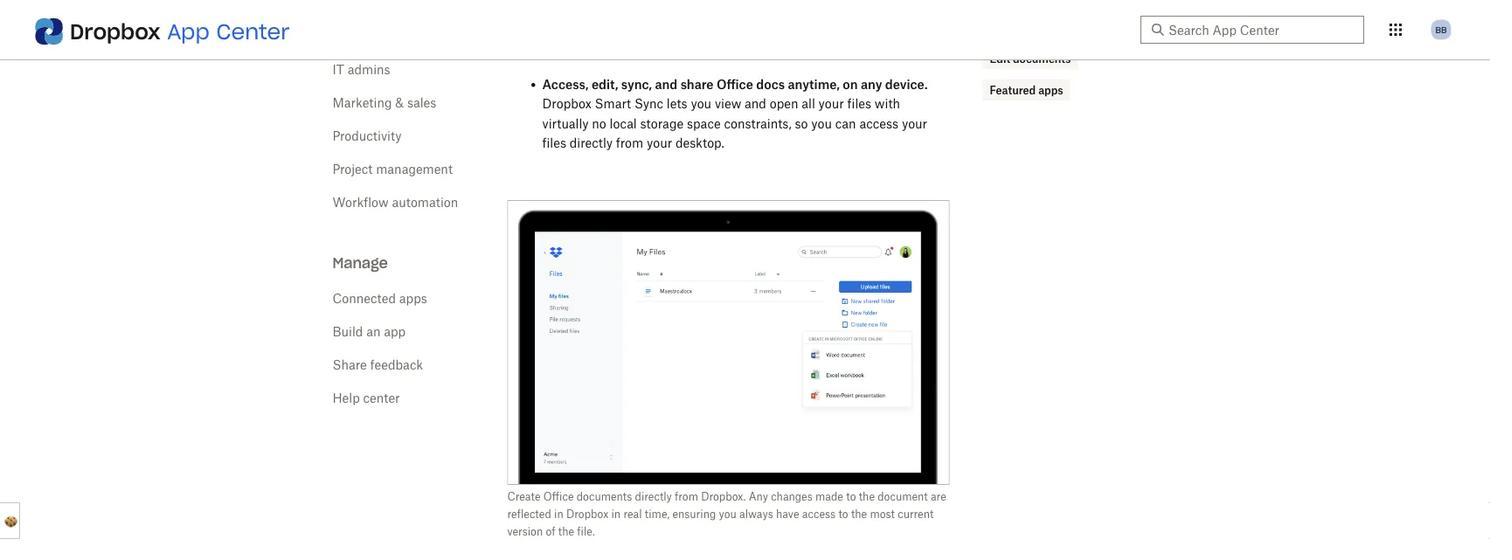 Task type: vqa. For each thing, say whether or not it's contained in the screenshot.
the reflected
yes



Task type: describe. For each thing, give the bounding box(es) containing it.
changes
[[771, 490, 813, 504]]

device.
[[885, 77, 928, 92]]

the left most
[[851, 508, 867, 521]]

the right of
[[559, 525, 574, 539]]

made
[[816, 490, 844, 504]]

an
[[366, 324, 381, 339]]

just
[[885, 6, 907, 21]]

access,
[[542, 77, 589, 92]]

0 vertical spatial your
[[819, 97, 844, 112]]

share feedback link
[[333, 358, 423, 372]]

from inside create office documents directly from dropbox. any changes made to the document are reflected in dropbox in real time, ensuring you always have access to the most current version of the file.
[[675, 490, 698, 504]]

lets
[[667, 97, 688, 112]]

help
[[333, 391, 360, 406]]

edit documents link
[[990, 50, 1071, 68]]

directly inside access, edit, sync, and share office docs anytime, on any device. dropbox smart sync lets you view and open all your files with virtually no local storage space constraints, so you can access your files directly from your desktop.
[[570, 136, 613, 151]]

more
[[639, 45, 669, 60]]

version inside create office documents directly from dropbox. any changes made to the document are reflected in dropbox in real time, ensuring you always have access to the most current version of the file.
[[507, 525, 543, 539]]

you inside create office documents directly from dropbox. any changes made to the document are reflected in dropbox in real time, ensuring you always have access to the most current version of the file.
[[719, 508, 737, 521]]

share
[[681, 77, 714, 92]]

edit
[[990, 52, 1011, 66]]

project management
[[333, 162, 453, 177]]

virtually
[[542, 116, 589, 131]]

it
[[729, 6, 736, 21]]

constraints,
[[724, 116, 792, 131]]

are inside you can see if other collaborators are viewing or editing a file, and can update it to the latest version with just one click. in-line commenting allows you to streamline approval processes so you can work more efficiently.
[[871, 0, 889, 1]]

it admins
[[333, 62, 390, 77]]

2 in from the left
[[612, 508, 621, 521]]

version inside you can see if other collaborators are viewing or editing a file, and can update it to the latest version with just one click. in-line commenting allows you to streamline approval processes so you can work more efficiently.
[[812, 6, 853, 21]]

to right it at the top of the page
[[740, 6, 751, 21]]

edit documents
[[990, 52, 1071, 66]]

in-
[[575, 26, 591, 41]]

approval
[[836, 26, 886, 41]]

manage
[[333, 254, 388, 272]]

1 horizontal spatial files
[[848, 97, 872, 112]]

space
[[687, 116, 721, 131]]

connected apps link
[[333, 291, 427, 306]]

update
[[685, 6, 725, 21]]

connected apps
[[333, 291, 427, 306]]

0 vertical spatial documents
[[1013, 52, 1071, 66]]

workflow automation
[[333, 195, 458, 210]]

latest
[[776, 6, 808, 21]]

have
[[776, 508, 800, 521]]

dropbox inside create office documents directly from dropbox. any changes made to the document are reflected in dropbox in real time, ensuring you always have access to the most current version of the file.
[[566, 508, 609, 521]]

from inside access, edit, sync, and share office docs anytime, on any device. dropbox smart sync lets you view and open all your files with virtually no local storage space constraints, so you can access your files directly from your desktop.
[[616, 136, 644, 151]]

can down line
[[583, 45, 604, 60]]

local
[[610, 116, 637, 131]]

are inside create office documents directly from dropbox. any changes made to the document are reflected in dropbox in real time, ensuring you always have access to the most current version of the file.
[[931, 490, 947, 504]]

open
[[770, 97, 799, 112]]

efficiently.
[[672, 45, 731, 60]]

you up space
[[691, 97, 712, 112]]

processes
[[889, 26, 947, 41]]

or
[[542, 6, 554, 21]]

help center link
[[333, 391, 400, 406]]

sync,
[[621, 77, 652, 92]]

featured apps
[[990, 84, 1064, 97]]

center
[[216, 18, 290, 45]]

you down it at the top of the page
[[733, 26, 753, 41]]

ensuring
[[673, 508, 716, 521]]

work
[[607, 45, 636, 60]]

share
[[333, 358, 367, 372]]

1 in from the left
[[554, 508, 564, 521]]

sales
[[407, 95, 437, 110]]

app
[[384, 324, 406, 339]]

it admins link
[[333, 62, 390, 77]]

app
[[167, 18, 210, 45]]

desktop.
[[676, 136, 725, 151]]

Search App Center text field
[[1169, 20, 1354, 39]]

office inside access, edit, sync, and share office docs anytime, on any device. dropbox smart sync lets you view and open all your files with virtually no local storage space constraints, so you can access your files directly from your desktop.
[[717, 77, 753, 92]]

create
[[507, 490, 541, 504]]

current
[[898, 508, 934, 521]]

docs
[[756, 77, 785, 92]]

0 vertical spatial dropbox
[[70, 18, 161, 45]]

dropbox app center
[[70, 18, 290, 45]]

to right made
[[846, 490, 856, 504]]

productivity link
[[333, 129, 402, 143]]

you can see if other collaborators are viewing or editing a file, and can update it to the latest version with just one click. in-line commenting allows you to streamline approval processes so you can work more efficiently.
[[542, 0, 947, 60]]

you down click.
[[559, 45, 580, 60]]

commenting
[[616, 26, 689, 41]]

bb button
[[1428, 16, 1456, 44]]

help center
[[333, 391, 400, 406]]

access, edit, sync, and share office docs anytime, on any device. dropbox smart sync lets you view and open all your files with virtually no local storage space constraints, so you can access your files directly from your desktop.
[[542, 77, 928, 151]]

file,
[[612, 6, 632, 21]]

can up update
[[700, 0, 721, 1]]



Task type: locate. For each thing, give the bounding box(es) containing it.
office inside create office documents directly from dropbox. any changes made to the document are reflected in dropbox in real time, ensuring you always have access to the most current version of the file.
[[544, 490, 574, 504]]

&
[[395, 95, 404, 110]]

dropbox up file.
[[566, 508, 609, 521]]

viewing
[[893, 0, 937, 1]]

0 horizontal spatial from
[[616, 136, 644, 151]]

dropbox up virtually
[[542, 97, 592, 112]]

bb
[[1436, 24, 1447, 35]]

click.
[[542, 26, 572, 41]]

1 horizontal spatial version
[[812, 6, 853, 21]]

and up constraints,
[[745, 97, 767, 112]]

0 horizontal spatial version
[[507, 525, 543, 539]]

1 horizontal spatial documents
[[1013, 52, 1071, 66]]

project management link
[[333, 162, 453, 177]]

access inside access, edit, sync, and share office docs anytime, on any device. dropbox smart sync lets you view and open all your files with virtually no local storage space constraints, so you can access your files directly from your desktop.
[[860, 116, 899, 131]]

the up most
[[859, 490, 875, 504]]

from
[[616, 136, 644, 151], [675, 490, 698, 504]]

on
[[843, 77, 858, 92]]

dropbox inside access, edit, sync, and share office docs anytime, on any device. dropbox smart sync lets you view and open all your files with virtually no local storage space constraints, so you can access your files directly from your desktop.
[[542, 97, 592, 112]]

can down you
[[661, 6, 681, 21]]

marketing
[[333, 95, 392, 110]]

directly
[[570, 136, 613, 151], [635, 490, 672, 504]]

dropbox.
[[701, 490, 746, 504]]

apps for connected apps
[[399, 291, 427, 306]]

1 vertical spatial your
[[902, 116, 928, 131]]

0 horizontal spatial access
[[802, 508, 836, 521]]

are up current
[[931, 490, 947, 504]]

1 vertical spatial with
[[875, 97, 900, 112]]

documents inside create office documents directly from dropbox. any changes made to the document are reflected in dropbox in real time, ensuring you always have access to the most current version of the file.
[[577, 490, 632, 504]]

marketing & sales
[[333, 95, 437, 110]]

can inside access, edit, sync, and share office docs anytime, on any device. dropbox smart sync lets you view and open all your files with virtually no local storage space constraints, so you can access your files directly from your desktop.
[[836, 116, 856, 131]]

0 vertical spatial from
[[616, 136, 644, 151]]

apps
[[1039, 84, 1064, 97], [399, 291, 427, 306]]

1 horizontal spatial office
[[717, 77, 753, 92]]

so inside access, edit, sync, and share office docs anytime, on any device. dropbox smart sync lets you view and open all your files with virtually no local storage space constraints, so you can access your files directly from your desktop.
[[795, 116, 808, 131]]

0 horizontal spatial office
[[544, 490, 574, 504]]

1 horizontal spatial apps
[[1039, 84, 1064, 97]]

2 vertical spatial your
[[647, 136, 672, 151]]

office
[[717, 77, 753, 92], [544, 490, 574, 504]]

any
[[749, 490, 768, 504]]

documents up real
[[577, 490, 632, 504]]

project
[[333, 162, 373, 177]]

line
[[591, 26, 612, 41]]

can
[[700, 0, 721, 1], [661, 6, 681, 21], [583, 45, 604, 60], [836, 116, 856, 131]]

can down 'on'
[[836, 116, 856, 131]]

anytime,
[[788, 77, 840, 92]]

create office documents directly from dropbox. any changes made to the document are reflected in dropbox in real time, ensuring you always have access to the most current version of the file.
[[507, 490, 947, 539]]

1 vertical spatial directly
[[635, 490, 672, 504]]

automation
[[392, 195, 458, 210]]

and up lets
[[655, 77, 678, 92]]

if
[[748, 0, 755, 1]]

smart
[[595, 97, 631, 112]]

documents up featured apps link
[[1013, 52, 1071, 66]]

office up reflected
[[544, 490, 574, 504]]

any
[[861, 77, 882, 92]]

one
[[910, 6, 931, 21]]

0 vertical spatial and
[[636, 6, 657, 21]]

0 horizontal spatial directly
[[570, 136, 613, 151]]

with
[[857, 6, 882, 21], [875, 97, 900, 112]]

0 vertical spatial directly
[[570, 136, 613, 151]]

0 vertical spatial files
[[848, 97, 872, 112]]

1 vertical spatial office
[[544, 490, 574, 504]]

most
[[870, 508, 895, 521]]

2 vertical spatial dropbox
[[566, 508, 609, 521]]

your right all
[[819, 97, 844, 112]]

0 vertical spatial with
[[857, 6, 882, 21]]

1 vertical spatial from
[[675, 490, 698, 504]]

0 vertical spatial office
[[717, 77, 753, 92]]

1 horizontal spatial from
[[675, 490, 698, 504]]

in
[[554, 508, 564, 521], [612, 508, 621, 521]]

real
[[624, 508, 642, 521]]

are
[[871, 0, 889, 1], [931, 490, 947, 504]]

editing
[[558, 6, 598, 21]]

2 vertical spatial and
[[745, 97, 767, 112]]

1 horizontal spatial are
[[931, 490, 947, 504]]

access inside create office documents directly from dropbox. any changes made to the document are reflected in dropbox in real time, ensuring you always have access to the most current version of the file.
[[802, 508, 836, 521]]

1 vertical spatial access
[[802, 508, 836, 521]]

all
[[802, 97, 815, 112]]

1 vertical spatial dropbox
[[542, 97, 592, 112]]

from up ensuring
[[675, 490, 698, 504]]

0 horizontal spatial are
[[871, 0, 889, 1]]

feedback
[[370, 358, 423, 372]]

1 horizontal spatial so
[[795, 116, 808, 131]]

and up "commenting"
[[636, 6, 657, 21]]

access down made
[[802, 508, 836, 521]]

office up view
[[717, 77, 753, 92]]

so inside you can see if other collaborators are viewing or editing a file, and can update it to the latest version with just one click. in-line commenting allows you to streamline approval processes so you can work more efficiently.
[[542, 45, 556, 60]]

1 vertical spatial version
[[507, 525, 543, 539]]

admins
[[348, 62, 390, 77]]

and inside you can see if other collaborators are viewing or editing a file, and can update it to the latest version with just one click. in-line commenting allows you to streamline approval processes so you can work more efficiently.
[[636, 6, 657, 21]]

streamline
[[772, 26, 833, 41]]

sync
[[635, 97, 664, 112]]

0 vertical spatial version
[[812, 6, 853, 21]]

directly up time,
[[635, 490, 672, 504]]

apps for featured apps
[[1039, 84, 1064, 97]]

you down all
[[812, 116, 832, 131]]

your down device.
[[902, 116, 928, 131]]

connected
[[333, 291, 396, 306]]

1 vertical spatial and
[[655, 77, 678, 92]]

you down dropbox.
[[719, 508, 737, 521]]

view
[[715, 97, 742, 112]]

the down other
[[755, 6, 773, 21]]

documents
[[1013, 52, 1071, 66], [577, 490, 632, 504]]

center
[[363, 391, 400, 406]]

directly down no
[[570, 136, 613, 151]]

access down any
[[860, 116, 899, 131]]

to down made
[[839, 508, 849, 521]]

build an app
[[333, 324, 406, 339]]

1 horizontal spatial access
[[860, 116, 899, 131]]

version
[[812, 6, 853, 21], [507, 525, 543, 539]]

storage
[[640, 116, 684, 131]]

featured
[[990, 84, 1036, 97]]

build
[[333, 324, 363, 339]]

build an app link
[[333, 324, 406, 339]]

the inside you can see if other collaborators are viewing or editing a file, and can update it to the latest version with just one click. in-line commenting allows you to streamline approval processes so you can work more efficiently.
[[755, 6, 773, 21]]

in up of
[[554, 508, 564, 521]]

directly inside create office documents directly from dropbox. any changes made to the document are reflected in dropbox in real time, ensuring you always have access to the most current version of the file.
[[635, 490, 672, 504]]

other
[[759, 0, 789, 1]]

document
[[878, 490, 928, 504]]

1 horizontal spatial directly
[[635, 490, 672, 504]]

so down all
[[795, 116, 808, 131]]

with down any
[[875, 97, 900, 112]]

with inside you can see if other collaborators are viewing or editing a file, and can update it to the latest version with just one click. in-line commenting allows you to streamline approval processes so you can work more efficiently.
[[857, 6, 882, 21]]

of
[[546, 525, 556, 539]]

1 horizontal spatial in
[[612, 508, 621, 521]]

1 vertical spatial so
[[795, 116, 808, 131]]

so down click.
[[542, 45, 556, 60]]

time,
[[645, 508, 670, 521]]

0 horizontal spatial in
[[554, 508, 564, 521]]

apps up app
[[399, 291, 427, 306]]

your down the storage
[[647, 136, 672, 151]]

files down virtually
[[542, 136, 566, 151]]

it
[[333, 62, 344, 77]]

1 vertical spatial are
[[931, 490, 947, 504]]

and
[[636, 6, 657, 21], [655, 77, 678, 92], [745, 97, 767, 112]]

1 vertical spatial apps
[[399, 291, 427, 306]]

edit,
[[592, 77, 618, 92]]

productivity
[[333, 129, 402, 143]]

from down local
[[616, 136, 644, 151]]

version down collaborators
[[812, 6, 853, 21]]

files down 'on'
[[848, 97, 872, 112]]

2 horizontal spatial your
[[902, 116, 928, 131]]

to down other
[[757, 26, 768, 41]]

0 horizontal spatial documents
[[577, 490, 632, 504]]

1 vertical spatial files
[[542, 136, 566, 151]]

0 horizontal spatial so
[[542, 45, 556, 60]]

always
[[740, 508, 773, 521]]

reflected
[[507, 508, 551, 521]]

you
[[733, 26, 753, 41], [559, 45, 580, 60], [691, 97, 712, 112], [812, 116, 832, 131], [719, 508, 737, 521]]

allows
[[693, 26, 729, 41]]

0 horizontal spatial apps
[[399, 291, 427, 306]]

collaborators
[[792, 0, 868, 1]]

with up approval
[[857, 6, 882, 21]]

with inside access, edit, sync, and share office docs anytime, on any device. dropbox smart sync lets you view and open all your files with virtually no local storage space constraints, so you can access your files directly from your desktop.
[[875, 97, 900, 112]]

featured apps link
[[990, 82, 1064, 99]]

a
[[601, 6, 608, 21]]

marketing & sales link
[[333, 95, 437, 110]]

0 horizontal spatial your
[[647, 136, 672, 151]]

dropbox left app
[[70, 18, 161, 45]]

0 vertical spatial are
[[871, 0, 889, 1]]

apps down edit documents
[[1039, 84, 1064, 97]]

workflow automation link
[[333, 195, 458, 210]]

0 vertical spatial access
[[860, 116, 899, 131]]

see
[[725, 0, 744, 1]]

1 horizontal spatial your
[[819, 97, 844, 112]]

are up just
[[871, 0, 889, 1]]

version down reflected
[[507, 525, 543, 539]]

1 vertical spatial documents
[[577, 490, 632, 504]]

0 vertical spatial so
[[542, 45, 556, 60]]

0 vertical spatial apps
[[1039, 84, 1064, 97]]

in left real
[[612, 508, 621, 521]]

you
[[676, 0, 697, 1]]

0 horizontal spatial files
[[542, 136, 566, 151]]



